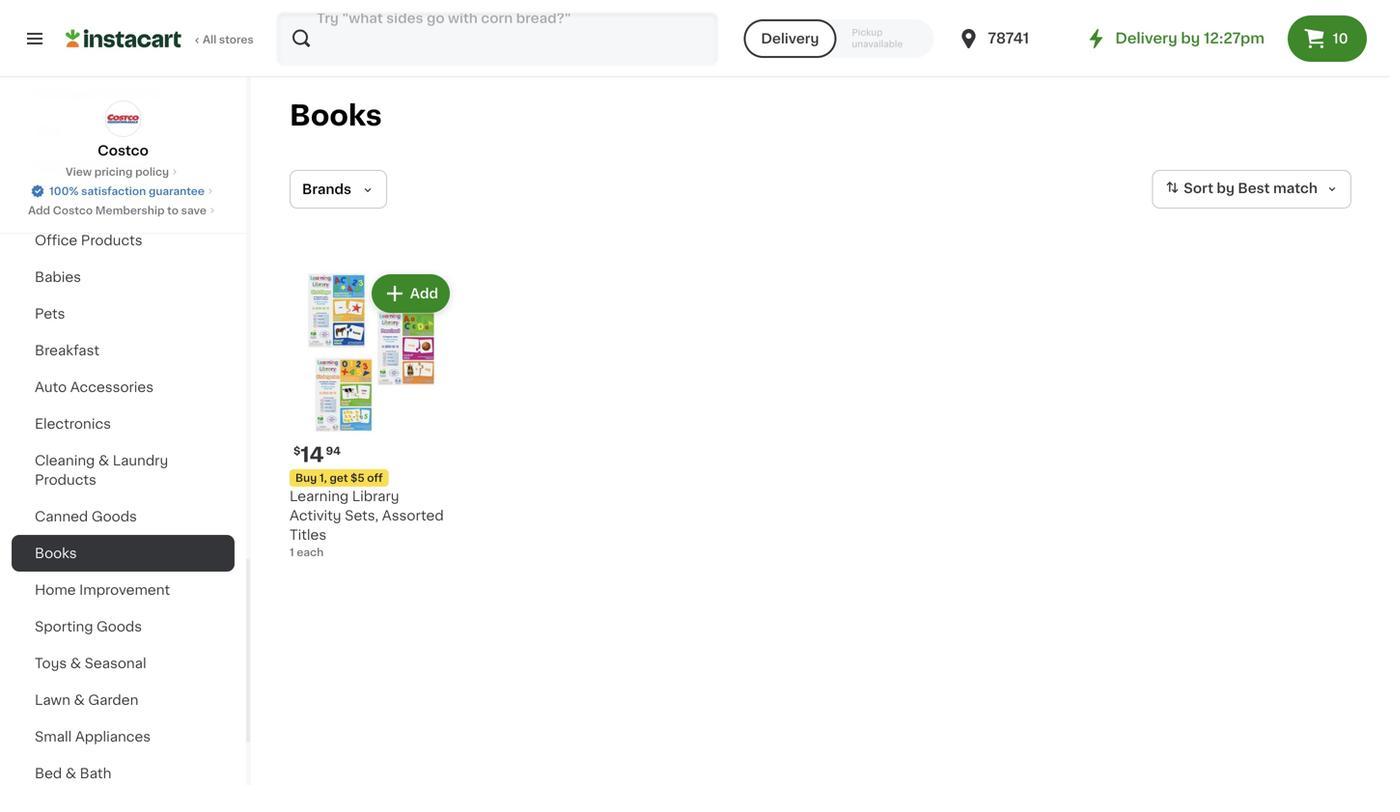 Task type: describe. For each thing, give the bounding box(es) containing it.
learning
[[290, 490, 349, 503]]

coffee & sweeteners
[[35, 197, 180, 211]]

electronics link
[[12, 406, 235, 442]]

signature
[[93, 160, 158, 174]]

best match
[[1239, 182, 1319, 195]]

improvement
[[79, 583, 170, 597]]

buy 1, get $5 off
[[296, 473, 383, 483]]

bath
[[80, 767, 111, 781]]

add costco membership to save
[[28, 205, 207, 216]]

to
[[167, 205, 179, 216]]

match
[[1274, 182, 1319, 195]]

bed & bath link
[[12, 755, 235, 785]]

kirkland
[[35, 160, 89, 174]]

canned goods link
[[12, 498, 235, 535]]

sporting goods link
[[12, 609, 235, 645]]

save
[[181, 205, 207, 216]]

babies
[[35, 270, 81, 284]]

lawn & garden
[[35, 694, 138, 707]]

costco logo image
[[105, 100, 142, 137]]

100%
[[49, 186, 79, 197]]

deli link
[[12, 112, 235, 149]]

stores
[[219, 34, 254, 45]]

pets link
[[12, 296, 235, 332]]

& for coffee
[[85, 197, 96, 211]]

learning library activity sets, assorted titles 1 each
[[290, 490, 444, 558]]

titles
[[290, 528, 327, 542]]

service type group
[[744, 19, 934, 58]]

membership
[[95, 205, 165, 216]]

$ 14 94
[[294, 445, 341, 465]]

by for delivery
[[1182, 31, 1201, 45]]

books inside books link
[[35, 547, 77, 560]]

cleaning & laundry products
[[35, 454, 168, 487]]

best
[[1239, 182, 1271, 195]]

home improvement link
[[12, 572, 235, 609]]

garden
[[88, 694, 138, 707]]

office
[[35, 234, 77, 247]]

view
[[66, 167, 92, 177]]

100% satisfaction guarantee button
[[30, 180, 216, 199]]

product group
[[290, 270, 454, 560]]

100% satisfaction guarantee
[[49, 186, 205, 197]]

94
[[326, 446, 341, 456]]

kirkland signature link
[[12, 149, 235, 185]]

1,
[[320, 473, 327, 483]]

by for sort
[[1218, 182, 1235, 195]]

off
[[367, 473, 383, 483]]

goods for sporting goods
[[97, 620, 142, 634]]

12:27pm
[[1205, 31, 1265, 45]]

small appliances link
[[12, 719, 235, 755]]

pricing
[[94, 167, 133, 177]]

each
[[297, 547, 324, 558]]

products inside "cleaning & laundry products"
[[35, 473, 96, 487]]

canned goods
[[35, 510, 137, 524]]

lawn
[[35, 694, 70, 707]]

sporting goods
[[35, 620, 142, 634]]

0 vertical spatial books
[[290, 102, 382, 129]]

& for cleaning
[[98, 454, 109, 468]]

instacart logo image
[[66, 27, 182, 50]]

babies link
[[12, 259, 235, 296]]

library
[[352, 490, 399, 503]]

Best match Sort by field
[[1153, 170, 1352, 209]]

sporting
[[35, 620, 93, 634]]

$5
[[351, 473, 365, 483]]

breakfast
[[35, 344, 100, 357]]

0 vertical spatial products
[[81, 234, 143, 247]]

appliances
[[75, 730, 151, 744]]

cleaning & laundry products link
[[12, 442, 235, 498]]

sweeteners
[[99, 197, 180, 211]]

desserts
[[100, 87, 161, 100]]

all stores
[[203, 34, 254, 45]]

sort by
[[1185, 182, 1235, 195]]

Search field
[[278, 14, 717, 64]]



Task type: locate. For each thing, give the bounding box(es) containing it.
toys & seasonal
[[35, 657, 146, 670]]

0 horizontal spatial books
[[35, 547, 77, 560]]

bed & bath
[[35, 767, 111, 781]]

1
[[290, 547, 294, 558]]

pets
[[35, 307, 65, 321]]

books up home at the bottom left of page
[[35, 547, 77, 560]]

goods for canned goods
[[92, 510, 137, 524]]

home
[[35, 583, 76, 597]]

delivery by 12:27pm
[[1116, 31, 1265, 45]]

view pricing policy
[[66, 167, 169, 177]]

sort
[[1185, 182, 1214, 195]]

delivery inside button
[[762, 32, 820, 45]]

add for add costco membership to save
[[28, 205, 50, 216]]

1 horizontal spatial delivery
[[1116, 31, 1178, 45]]

1 horizontal spatial books
[[290, 102, 382, 129]]

coffee
[[35, 197, 82, 211]]

1 vertical spatial books
[[35, 547, 77, 560]]

by left 12:27pm
[[1182, 31, 1201, 45]]

add
[[28, 205, 50, 216], [410, 287, 439, 300]]

& right lawn on the left bottom of page
[[74, 694, 85, 707]]

costco link
[[98, 100, 149, 160]]

costco down the 100% at the left top
[[53, 205, 93, 216]]

goods
[[92, 510, 137, 524], [97, 620, 142, 634]]

1 vertical spatial by
[[1218, 182, 1235, 195]]

bakery & desserts link
[[12, 75, 235, 112]]

electronics
[[35, 417, 111, 431]]

books up brands dropdown button
[[290, 102, 382, 129]]

guarantee
[[149, 186, 205, 197]]

add for add
[[410, 287, 439, 300]]

0 vertical spatial add
[[28, 205, 50, 216]]

0 horizontal spatial costco
[[53, 205, 93, 216]]

delivery for delivery by 12:27pm
[[1116, 31, 1178, 45]]

products
[[81, 234, 143, 247], [35, 473, 96, 487]]

78741
[[989, 31, 1030, 45]]

activity
[[290, 509, 342, 523]]

buy
[[296, 473, 317, 483]]

1 horizontal spatial add
[[410, 287, 439, 300]]

home improvement
[[35, 583, 170, 597]]

& right bakery
[[85, 87, 96, 100]]

78741 button
[[958, 12, 1074, 66]]

books link
[[12, 535, 235, 572]]

add button
[[374, 276, 448, 311]]

products down add costco membership to save
[[81, 234, 143, 247]]

seasonal
[[85, 657, 146, 670]]

delivery
[[1116, 31, 1178, 45], [762, 32, 820, 45]]

0 horizontal spatial delivery
[[762, 32, 820, 45]]

bakery & desserts
[[35, 87, 161, 100]]

small appliances
[[35, 730, 151, 744]]

auto accessories link
[[12, 369, 235, 406]]

0 vertical spatial by
[[1182, 31, 1201, 45]]

0 horizontal spatial add
[[28, 205, 50, 216]]

brands
[[302, 183, 352, 196]]

goods inside 'link'
[[97, 620, 142, 634]]

bakery
[[35, 87, 82, 100]]

kirkland signature
[[35, 160, 158, 174]]

policy
[[135, 167, 169, 177]]

books
[[290, 102, 382, 129], [35, 547, 77, 560]]

assorted
[[382, 509, 444, 523]]

accessories
[[70, 381, 154, 394]]

$
[[294, 446, 301, 456]]

& right toys
[[70, 657, 81, 670]]

1 vertical spatial costco
[[53, 205, 93, 216]]

deli
[[35, 124, 61, 137]]

toys
[[35, 657, 67, 670]]

1 vertical spatial add
[[410, 287, 439, 300]]

by right sort
[[1218, 182, 1235, 195]]

costco
[[98, 144, 149, 157], [53, 205, 93, 216]]

delivery by 12:27pm link
[[1085, 27, 1265, 50]]

& for lawn
[[74, 694, 85, 707]]

0 vertical spatial goods
[[92, 510, 137, 524]]

1 vertical spatial goods
[[97, 620, 142, 634]]

goods up toys & seasonal link
[[97, 620, 142, 634]]

products down "cleaning"
[[35, 473, 96, 487]]

satisfaction
[[81, 186, 146, 197]]

& for bakery
[[85, 87, 96, 100]]

&
[[85, 87, 96, 100], [85, 197, 96, 211], [98, 454, 109, 468], [70, 657, 81, 670], [74, 694, 85, 707], [65, 767, 76, 781]]

laundry
[[113, 454, 168, 468]]

delivery for delivery
[[762, 32, 820, 45]]

1 horizontal spatial costco
[[98, 144, 149, 157]]

by inside field
[[1218, 182, 1235, 195]]

view pricing policy link
[[66, 164, 181, 180]]

get
[[330, 473, 348, 483]]

& right bed
[[65, 767, 76, 781]]

add costco membership to save link
[[28, 203, 218, 218]]

toys & seasonal link
[[12, 645, 235, 682]]

all stores link
[[66, 12, 255, 66]]

breakfast link
[[12, 332, 235, 369]]

& for toys
[[70, 657, 81, 670]]

10 button
[[1289, 15, 1368, 62]]

lawn & garden link
[[12, 682, 235, 719]]

14
[[301, 445, 324, 465]]

coffee & sweeteners link
[[12, 185, 235, 222]]

0 horizontal spatial by
[[1182, 31, 1201, 45]]

None search field
[[276, 12, 719, 66]]

& for bed
[[65, 767, 76, 781]]

& inside "cleaning & laundry products"
[[98, 454, 109, 468]]

costco up the signature
[[98, 144, 149, 157]]

auto accessories
[[35, 381, 154, 394]]

add inside button
[[410, 287, 439, 300]]

0 vertical spatial costco
[[98, 144, 149, 157]]

office products
[[35, 234, 143, 247]]

sets,
[[345, 509, 379, 523]]

by
[[1182, 31, 1201, 45], [1218, 182, 1235, 195]]

10
[[1334, 32, 1349, 45]]

canned
[[35, 510, 88, 524]]

1 horizontal spatial by
[[1218, 182, 1235, 195]]

brands button
[[290, 170, 387, 209]]

& down satisfaction
[[85, 197, 96, 211]]

cleaning
[[35, 454, 95, 468]]

all
[[203, 34, 217, 45]]

& left laundry
[[98, 454, 109, 468]]

1 vertical spatial products
[[35, 473, 96, 487]]

goods up books link
[[92, 510, 137, 524]]



Task type: vqa. For each thing, say whether or not it's contained in the screenshot.
Markets
no



